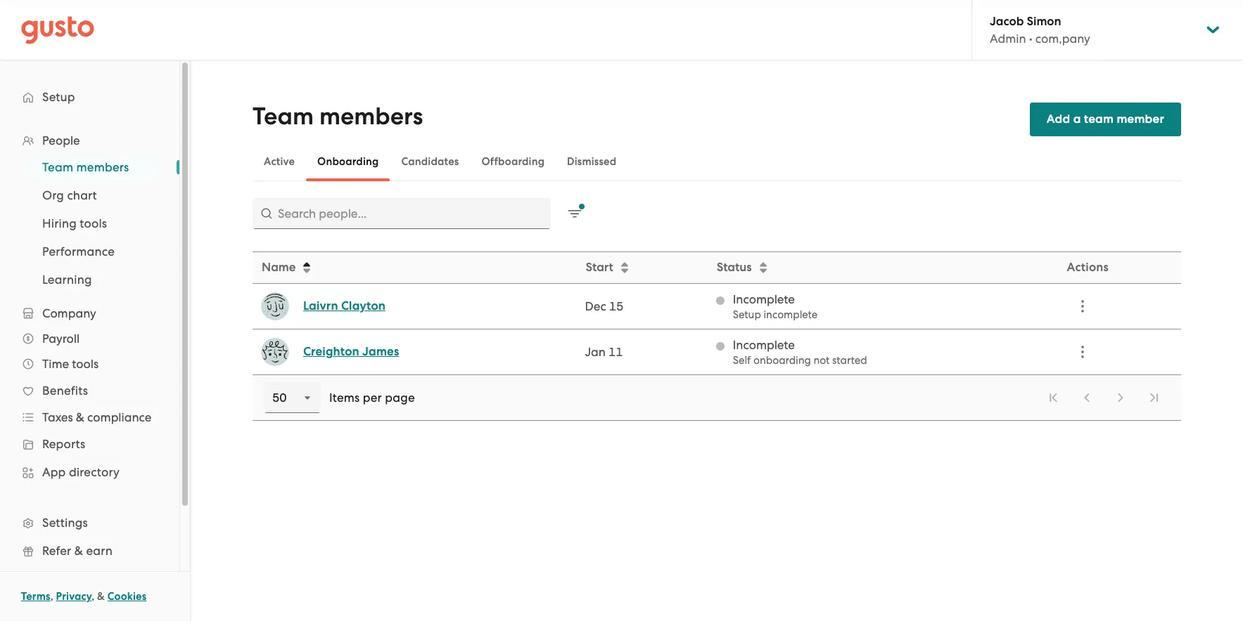 Task type: describe. For each thing, give the bounding box(es) containing it.
privacy
[[56, 591, 92, 604]]

org chart link
[[25, 183, 165, 208]]

chart
[[67, 189, 97, 203]]

active
[[264, 155, 295, 168]]

hiring tools
[[42, 217, 107, 231]]

1 , from the left
[[50, 591, 53, 604]]

time
[[42, 357, 69, 371]]

incomplete self onboarding not started
[[733, 338, 867, 367]]

incomplete setup incomplete
[[733, 293, 818, 321]]

started
[[832, 355, 867, 367]]

team members link
[[25, 155, 165, 180]]

org
[[42, 189, 64, 203]]

creighton james
[[303, 345, 399, 359]]

laivrn clayton
[[303, 299, 386, 314]]

refer & earn link
[[14, 539, 165, 564]]

hiring tools link
[[25, 211, 165, 236]]

candidates button
[[390, 145, 470, 179]]

refer
[[42, 544, 71, 559]]

11
[[609, 345, 623, 359]]

self
[[733, 355, 751, 367]]

candidates
[[401, 155, 459, 168]]

performance
[[42, 245, 115, 259]]

list for page navigation element
[[1038, 383, 1170, 414]]

dismissed
[[567, 155, 616, 168]]

items per page
[[329, 391, 415, 405]]

refer & earn
[[42, 544, 113, 559]]

name
[[262, 260, 296, 275]]

terms
[[21, 591, 50, 604]]

offboarding
[[481, 155, 545, 168]]

add
[[1047, 112, 1070, 127]]

tools for time tools
[[72, 357, 99, 371]]

compliance
[[87, 411, 152, 425]]

settings link
[[14, 511, 165, 536]]

cookies
[[107, 591, 147, 604]]

a
[[1073, 112, 1081, 127]]

onboarding
[[753, 355, 811, 367]]

0 vertical spatial team
[[253, 102, 314, 131]]

onboarding
[[317, 155, 379, 168]]

team inside gusto navigation element
[[42, 160, 73, 174]]

terms link
[[21, 591, 50, 604]]

add a team member button
[[1030, 103, 1181, 136]]

app directory
[[42, 466, 120, 480]]

team members tab list
[[253, 142, 1181, 181]]

taxes
[[42, 411, 73, 425]]

reports link
[[14, 432, 165, 457]]

benefits
[[42, 384, 88, 398]]

•
[[1029, 32, 1032, 46]]

app
[[42, 466, 66, 480]]

hiring
[[42, 217, 77, 231]]

simon
[[1027, 14, 1061, 29]]

settings
[[42, 516, 88, 530]]

company
[[42, 307, 96, 321]]

jacob
[[990, 14, 1024, 29]]

list containing team members
[[0, 153, 179, 294]]

jan 11
[[585, 345, 623, 359]]

earn
[[86, 544, 113, 559]]

directory
[[69, 466, 120, 480]]

clayton
[[341, 299, 386, 314]]

time tools button
[[14, 352, 165, 377]]

time tools
[[42, 357, 99, 371]]



Task type: vqa. For each thing, say whether or not it's contained in the screenshot.
the right your
no



Task type: locate. For each thing, give the bounding box(es) containing it.
offboarding button
[[470, 145, 556, 179]]

1 incomplete from the top
[[733, 293, 795, 307]]

people
[[42, 134, 80, 148]]

0 vertical spatial members
[[319, 102, 423, 131]]

laivrn clayton's avatar image
[[261, 293, 289, 321]]

tools inside dropdown button
[[72, 357, 99, 371]]

incomplete inside incomplete self onboarding not started
[[733, 338, 795, 352]]

incomplete for james
[[733, 338, 795, 352]]

0 vertical spatial tools
[[80, 217, 107, 231]]

tools for hiring tools
[[80, 217, 107, 231]]

jan
[[585, 345, 606, 359]]

incomplete
[[764, 309, 818, 321]]

0 horizontal spatial members
[[76, 160, 129, 174]]

incomplete up the incomplete
[[733, 293, 795, 307]]

creighton
[[303, 345, 359, 359]]

dismissed button
[[556, 145, 628, 179]]

privacy link
[[56, 591, 92, 604]]

gusto navigation element
[[0, 60, 179, 622]]

0 horizontal spatial team
[[42, 160, 73, 174]]

team members down people dropdown button at the left top of page
[[42, 160, 129, 174]]

1 vertical spatial incomplete
[[733, 338, 795, 352]]

team
[[1084, 112, 1114, 127]]

1 horizontal spatial team members
[[253, 102, 423, 131]]

& left earn
[[74, 544, 83, 559]]

status button
[[708, 253, 1058, 283]]

company button
[[14, 301, 165, 326]]

0 horizontal spatial ,
[[50, 591, 53, 604]]

1 vertical spatial team members
[[42, 160, 129, 174]]

page navigation element
[[253, 375, 1181, 421]]

setup left the incomplete
[[733, 309, 761, 321]]

member
[[1117, 112, 1164, 127]]

1 horizontal spatial team
[[253, 102, 314, 131]]

grid
[[253, 252, 1181, 376]]

, left 'privacy' link
[[50, 591, 53, 604]]

team members up onboarding
[[253, 102, 423, 131]]

& inside dropdown button
[[76, 411, 84, 425]]

jacob simon admin • com,pany
[[990, 14, 1090, 46]]

laivrn
[[303, 299, 338, 314]]

per
[[363, 391, 382, 405]]

1 vertical spatial tools
[[72, 357, 99, 371]]

team down people
[[42, 160, 73, 174]]

1 horizontal spatial ,
[[92, 591, 95, 604]]

1 vertical spatial team
[[42, 160, 73, 174]]

new notifications image
[[568, 204, 585, 221]]

& right taxes
[[76, 411, 84, 425]]

cookies button
[[107, 589, 147, 606]]

2 , from the left
[[92, 591, 95, 604]]

incomplete up onboarding
[[733, 338, 795, 352]]

0 vertical spatial setup
[[42, 90, 75, 104]]

0 vertical spatial &
[[76, 411, 84, 425]]

onboarding button
[[306, 145, 390, 179]]

terms , privacy , & cookies
[[21, 591, 147, 604]]

setup link
[[14, 84, 165, 110]]

0 horizontal spatial team members
[[42, 160, 129, 174]]

actions
[[1067, 260, 1109, 275]]

admin
[[990, 32, 1026, 46]]

members inside gusto navigation element
[[76, 160, 129, 174]]

&
[[76, 411, 84, 425], [74, 544, 83, 559], [97, 591, 105, 604]]

tools
[[80, 217, 107, 231], [72, 357, 99, 371]]

name button
[[253, 253, 576, 283]]

payroll button
[[14, 326, 165, 352]]

team up active button
[[253, 102, 314, 131]]

add a team member
[[1047, 112, 1164, 127]]

reports
[[42, 438, 85, 452]]

list for gusto navigation element in the left of the page
[[0, 128, 179, 622]]

team members inside gusto navigation element
[[42, 160, 129, 174]]

1 vertical spatial members
[[76, 160, 129, 174]]

performance link
[[25, 239, 165, 265]]

james
[[362, 345, 399, 359]]

tools down org chart link
[[80, 217, 107, 231]]

1 vertical spatial &
[[74, 544, 83, 559]]

setup
[[42, 90, 75, 104], [733, 309, 761, 321]]

incomplete inside incomplete setup incomplete
[[733, 293, 795, 307]]

home image
[[21, 16, 94, 44]]

incomplete for clayton
[[733, 293, 795, 307]]

list containing people
[[0, 128, 179, 622]]

& for earn
[[74, 544, 83, 559]]

creighton james's avatar image
[[261, 338, 289, 367]]

start button
[[577, 253, 707, 283]]

2 incomplete from the top
[[733, 338, 795, 352]]

setup inside incomplete setup incomplete
[[733, 309, 761, 321]]

1 horizontal spatial setup
[[733, 309, 761, 321]]

org chart
[[42, 189, 97, 203]]

, left cookies
[[92, 591, 95, 604]]

0 horizontal spatial setup
[[42, 90, 75, 104]]

1 vertical spatial setup
[[733, 309, 761, 321]]

incomplete
[[733, 293, 795, 307], [733, 338, 795, 352]]

items
[[329, 391, 360, 405]]

payroll
[[42, 332, 80, 346]]

members up onboarding
[[319, 102, 423, 131]]

creighton james link
[[303, 344, 399, 361]]

taxes & compliance button
[[14, 405, 165, 431]]

& left cookies
[[97, 591, 105, 604]]

team
[[253, 102, 314, 131], [42, 160, 73, 174]]

dec
[[585, 300, 606, 314]]

app directory link
[[14, 460, 165, 485]]

learning link
[[25, 267, 165, 293]]

0 vertical spatial incomplete
[[733, 293, 795, 307]]

active button
[[253, 145, 306, 179]]

setup up people
[[42, 90, 75, 104]]

start
[[586, 260, 613, 275]]

setup inside gusto navigation element
[[42, 90, 75, 104]]

0 vertical spatial team members
[[253, 102, 423, 131]]

members
[[319, 102, 423, 131], [76, 160, 129, 174]]

people button
[[14, 128, 165, 153]]

status
[[717, 260, 752, 275]]

list
[[0, 128, 179, 622], [0, 153, 179, 294], [1038, 383, 1170, 414]]

tools down payroll dropdown button
[[72, 357, 99, 371]]

,
[[50, 591, 53, 604], [92, 591, 95, 604]]

15
[[609, 300, 624, 314]]

dec 15
[[585, 300, 624, 314]]

Search people... field
[[253, 198, 551, 229]]

laivrn clayton link
[[303, 298, 386, 315]]

com,pany
[[1035, 32, 1090, 46]]

page
[[385, 391, 415, 405]]

2 vertical spatial &
[[97, 591, 105, 604]]

taxes & compliance
[[42, 411, 152, 425]]

grid containing name
[[253, 252, 1181, 376]]

list inside page navigation element
[[1038, 383, 1170, 414]]

1 horizontal spatial members
[[319, 102, 423, 131]]

not
[[813, 355, 830, 367]]

& for compliance
[[76, 411, 84, 425]]

benefits link
[[14, 378, 165, 404]]

members up org chart link
[[76, 160, 129, 174]]

learning
[[42, 273, 92, 287]]



